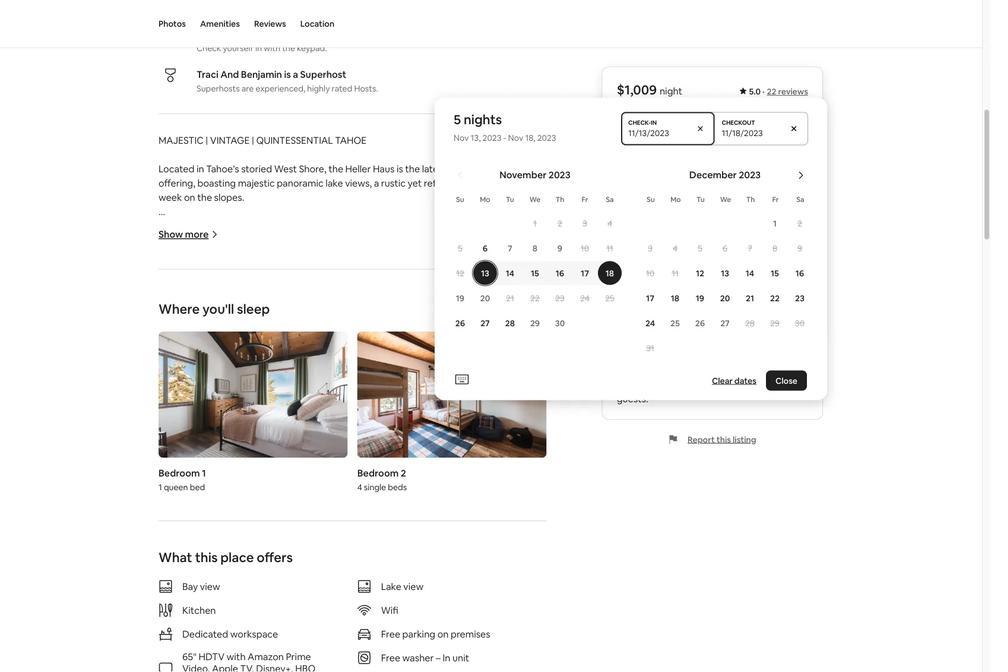Task type: locate. For each thing, give the bounding box(es) containing it.
bedroom inside bedroom 1 1 queen bed
[[159, 467, 200, 479]]

rubicon up the enjoy
[[490, 163, 526, 175]]

1 29 button from the left
[[523, 311, 548, 335]]

the left "lake."
[[240, 405, 255, 417]]

0 horizontal spatial 26 button
[[448, 311, 473, 335]]

in inside thoughtfully renovated and restored in 2023, the heller haus returns to tahoe with the rich character of a classic alpine lodge, while delivering refined modern appointments and stunning design allowing you to unwind after an exhilarating day on the slopes, or a an epic day out on the lake.
[[321, 362, 329, 374]]

th
[[556, 195, 565, 204], [747, 195, 756, 204]]

1 vertical spatial 10
[[647, 268, 655, 278]]

5 down ~
[[164, 248, 170, 260]]

3 inside where you'll sleep 'region'
[[488, 302, 492, 313]]

2 19 from the left
[[696, 293, 705, 303]]

0 vertical spatial and
[[221, 68, 239, 80]]

0 horizontal spatial lake
[[212, 220, 230, 232]]

is inside traci and benjamin is a superhost superhosts are experienced, highly rated hosts.
[[284, 68, 291, 80]]

1 bedroom from the left
[[159, 467, 200, 479]]

slopes,
[[487, 391, 517, 403]]

view for bay view
[[200, 580, 220, 593]]

mo left reserve on the right of the page
[[671, 195, 682, 204]]

0 horizontal spatial 25 button
[[598, 286, 623, 310]]

show more button
[[159, 228, 218, 240]]

for
[[715, 381, 728, 393], [195, 434, 207, 446], [207, 462, 219, 474], [378, 491, 390, 503]]

1 $1,009 from the top
[[617, 81, 657, 98]]

0 horizontal spatial 12 button
[[448, 261, 473, 285]]

2023 right "18,"
[[538, 132, 557, 143]]

1 horizontal spatial 15
[[771, 268, 780, 278]]

incredible
[[288, 648, 331, 660]]

bedroom inside bedroom 2 4 single beds
[[358, 467, 399, 479]]

19 for first 19 button from right
[[696, 293, 705, 303]]

a left the vista
[[299, 491, 304, 503]]

all left seasons,
[[210, 434, 219, 446]]

0 vertical spatial haus
[[373, 163, 395, 175]]

12 for second 12 button from left
[[697, 268, 705, 278]]

reserve
[[695, 196, 731, 208]]

day down modern
[[439, 391, 455, 403]]

21
[[506, 293, 515, 303], [746, 293, 755, 303]]

0 horizontal spatial 15
[[531, 268, 540, 278]]

0 horizontal spatial 13 button
[[473, 261, 498, 285]]

1 vertical spatial fee
[[699, 381, 713, 393]]

2 $1,009 from the top
[[617, 251, 646, 263]]

of inside thoughtfully renovated and restored in 2023, the heller haus returns to tahoe with the rich character of a classic alpine lodge, while delivering refined modern appointments and stunning design allowing you to unwind after an exhilarating day on the slopes, or a an epic day out on the lake.
[[221, 377, 231, 389]]

19 button
[[448, 286, 473, 310], [688, 286, 713, 310]]

17 left cleaning at the right top of page
[[581, 268, 589, 278]]

in left '2023,'
[[321, 362, 329, 374]]

0 horizontal spatial 16
[[556, 268, 565, 278]]

a left the rustic
[[374, 177, 379, 189]]

1 sa from the left
[[606, 195, 614, 204]]

2 16 button from the left
[[788, 261, 813, 285]]

2 12 from the left
[[697, 268, 705, 278]]

or left "curl"
[[268, 619, 277, 631]]

1 vertical spatial 11
[[672, 268, 679, 278]]

1 horizontal spatial 15 button
[[763, 261, 788, 285]]

the left old
[[506, 576, 521, 588]]

1 19 button from the left
[[448, 286, 473, 310]]

1 2 button from the left
[[548, 211, 573, 235]]

mo down setting
[[480, 195, 491, 204]]

that down appear
[[328, 491, 347, 503]]

video,
[[182, 662, 210, 672]]

tahoe up blue
[[266, 462, 292, 474]]

fireplace
[[312, 291, 350, 303]]

2 30 button from the left
[[788, 311, 813, 335]]

and for superhosts
[[221, 68, 239, 80]]

tu down december
[[697, 195, 705, 204]]

1 20 from the left
[[481, 293, 490, 303]]

where you'll sleep region
[[154, 298, 552, 497]]

latest
[[422, 163, 447, 175]]

1 13 from the left
[[481, 268, 490, 278]]

$1,009 for $1,009 x 5 nights
[[617, 251, 646, 263]]

enter
[[515, 562, 538, 574]]

15 for second 15 button from right
[[531, 268, 540, 278]]

double the fun, double the beds, and double the memories made in this cozy kids' room! image
[[358, 331, 547, 458], [358, 331, 547, 458]]

family.
[[282, 662, 310, 672]]

located
[[159, 163, 195, 175]]

24
[[581, 293, 590, 303], [646, 318, 656, 328]]

x
[[648, 251, 653, 263]]

0 horizontal spatial 24
[[581, 293, 590, 303]]

2 9 button from the left
[[788, 236, 813, 260]]

setting
[[458, 177, 489, 189]]

refined inside thoughtfully renovated and restored in 2023, the heller haus returns to tahoe with the rich character of a classic alpine lodge, while delivering refined modern appointments and stunning design allowing you to unwind after an exhilarating day on the slopes, or a an epic day out on the lake.
[[398, 377, 429, 389]]

2 16 from the left
[[796, 268, 805, 278]]

8 for second 8 button from left
[[773, 243, 778, 253]]

2 28 button from the left
[[738, 311, 763, 335]]

twins
[[304, 248, 327, 260]]

1 vertical spatial rubicon
[[472, 462, 507, 474]]

tv,
[[240, 662, 254, 672]]

of
[[221, 377, 231, 389], [233, 462, 242, 474], [272, 562, 281, 574], [256, 590, 265, 603]]

1 6 button from the left
[[473, 236, 498, 260]]

5 nights nov 13, 2023 - nov 18, 2023
[[454, 111, 557, 143]]

fee right service
[[699, 381, 713, 393]]

$1,009 for $1,009 night
[[617, 81, 657, 98]]

1 23 from the left
[[556, 293, 565, 303]]

2 button down november 2023 at the top right of the page
[[548, 211, 573, 235]]

adventures.
[[294, 462, 346, 474]]

haus up exhilarating
[[401, 362, 423, 374]]

0 vertical spatial 10 button
[[573, 236, 598, 260]]

$1,009 left x
[[617, 251, 646, 263]]

17 for the rightmost 17 button
[[647, 293, 655, 303]]

1 horizontal spatial or
[[519, 391, 529, 403]]

wifi
[[248, 305, 267, 317]]

0 vertical spatial 3 button
[[573, 211, 598, 235]]

the down beam
[[465, 448, 479, 460]]

rubicon up almost
[[472, 462, 507, 474]]

2 13 button from the left
[[713, 261, 738, 285]]

slopes.
[[214, 191, 245, 203]]

1 horizontal spatial 8
[[773, 243, 778, 253]]

for down soaring
[[207, 462, 219, 474]]

heller inside greeted with the warmth of alder and redwoods, you can unload your gear as you enter the mudroom. shake the snow off your boots, unload your gear, and head inside the old growth redwood halls of heller haus.
[[267, 590, 292, 603]]

0 horizontal spatial 7
[[508, 243, 513, 253]]

nov left "18,"
[[509, 132, 524, 143]]

tahoe up appointments
[[470, 362, 497, 374]]

2 9 from the left
[[798, 243, 803, 253]]

yet
[[408, 177, 422, 189]]

0 vertical spatial granite
[[212, 448, 243, 460]]

while tahoe prides itself with incredible culinary adventures, sometimes nothing beats a home cooked meal with the family. worry not, this kitchen is stocked and ready wit
[[159, 648, 544, 672]]

is up the rustic
[[397, 163, 403, 175]]

2 we from the left
[[721, 195, 732, 204]]

prime
[[286, 650, 311, 663]]

26 right before
[[696, 318, 706, 328]]

with inside self check-in check yourself in with the keypad.
[[264, 43, 281, 53]]

1 vertical spatial and
[[711, 369, 729, 381]]

1 vertical spatial all
[[221, 462, 231, 474]]

alder
[[283, 562, 305, 574]]

traci left clear
[[688, 369, 709, 381]]

0 horizontal spatial 27 button
[[473, 311, 498, 335]]

1 horizontal spatial as
[[485, 562, 495, 574]]

to left be
[[363, 476, 372, 489]]

while
[[159, 648, 183, 660]]

guests.
[[617, 393, 649, 405]]

3
[[583, 218, 588, 229], [648, 243, 653, 253], [251, 248, 256, 260], [488, 302, 492, 313]]

heller up views,
[[346, 163, 371, 175]]

20 for first the 20 button from right
[[721, 293, 731, 303]]

0 horizontal spatial |
[[206, 134, 208, 146]]

1 vertical spatial panoramic
[[373, 462, 420, 474]]

26 button up returns
[[448, 311, 473, 335]]

views,
[[345, 177, 372, 189]]

as up inside
[[485, 562, 495, 574]]

to inside - panoramic lake view ~ 3000 sq ft luxury lodge - 5 bedrooms, 1 king, 3 queens, 4 twins bunks, (sleeps up to 12) - 4 bathrooms
[[406, 248, 416, 260]]

27 button
[[473, 311, 498, 335], [713, 311, 738, 335]]

7 for 1st 7 button from right
[[748, 243, 753, 253]]

lake
[[326, 177, 343, 189], [212, 220, 230, 232]]

2 29 from the left
[[771, 318, 780, 328]]

2 horizontal spatial 2
[[798, 218, 803, 229]]

2 7 from the left
[[748, 243, 753, 253]]

total
[[617, 313, 640, 325]]

hearth
[[199, 291, 228, 303]]

0 horizontal spatial 14
[[506, 268, 515, 278]]

0 vertical spatial unload
[[410, 562, 440, 574]]

1 26 from the left
[[456, 318, 465, 328]]

0 vertical spatial benjamin
[[241, 68, 282, 80]]

granite inside a home for all seasons, and retaining its gorgeous redwood post and beam architecture and soaring granite fireplace, this cozy but spacious mountain lodge is the perfect basecamp for all of your tahoe adventures. enjoy panoramic views from rubicon peak to mt rose, and sapphire blue waters that appear to be so close you could almost reach it. the heller haus is perched atop a vista that allows for a truly four season tahoe experience.
[[212, 448, 243, 460]]

1 horizontal spatial 26 button
[[688, 311, 713, 335]]

1 vertical spatial 3 button
[[638, 236, 663, 260]]

2 19 button from the left
[[688, 286, 713, 310]]

panoramic inside a home for all seasons, and retaining its gorgeous redwood post and beam architecture and soaring granite fireplace, this cozy but spacious mountain lodge is the perfect basecamp for all of your tahoe adventures. enjoy panoramic views from rubicon peak to mt rose, and sapphire blue waters that appear to be so close you could almost reach it. the heller haus is perched atop a vista that allows for a truly four season tahoe experience.
[[373, 462, 420, 474]]

1 | from the left
[[206, 134, 208, 146]]

1 vertical spatial 24 button
[[638, 311, 663, 335]]

3 button
[[573, 211, 598, 235], [638, 236, 663, 260]]

reserve button
[[617, 188, 809, 217]]

majestic
[[238, 177, 275, 189]]

for left their
[[715, 381, 728, 393]]

traci inside traci and benjamin is a superhost superhosts are experienced, highly rated hosts.
[[197, 68, 219, 80]]

2 29 button from the left
[[763, 311, 788, 335]]

1 horizontal spatial 6 button
[[713, 236, 738, 260]]

0 horizontal spatial 13
[[481, 268, 490, 278]]

that
[[309, 476, 327, 489], [328, 491, 347, 503]]

5.0
[[750, 86, 761, 97]]

and down rich
[[159, 391, 175, 403]]

as inside greeted with the warmth of alder and redwoods, you can unload your gear as you enter the mudroom. shake the snow off your boots, unload your gear, and head inside the old growth redwood halls of heller haus.
[[485, 562, 495, 574]]

2 7 button from the left
[[738, 236, 763, 260]]

30 for 1st "30" button from the right
[[796, 318, 805, 328]]

lodge
[[244, 234, 272, 246]]

taxes
[[674, 313, 698, 325]]

0 vertical spatial 18
[[606, 268, 615, 278]]

and inside while tahoe prides itself with incredible culinary adventures, sometimes nothing beats a home cooked meal with the family. worry not, this kitchen is stocked and ready wit
[[459, 662, 476, 672]]

20
[[481, 293, 490, 303], [721, 293, 731, 303]]

bedroom up single
[[358, 467, 399, 479]]

granite up nothing
[[473, 619, 504, 631]]

1 horizontal spatial 9 button
[[788, 236, 813, 260]]

bedroom up queen
[[159, 467, 200, 479]]

unload up 'gear,'
[[410, 562, 440, 574]]

0 horizontal spatial 22 button
[[523, 286, 548, 310]]

photos button
[[159, 0, 186, 48]]

1 15 from the left
[[531, 268, 540, 278]]

the inside while tahoe prides itself with incredible culinary adventures, sometimes nothing beats a home cooked meal with the family. worry not, this kitchen is stocked and ready wit
[[265, 662, 280, 672]]

1 21 button from the left
[[498, 286, 523, 310]]

1 horizontal spatial tu
[[697, 195, 705, 204]]

and inside traci and benjamin covers the service fee for their guests.
[[711, 369, 729, 381]]

1 horizontal spatial and
[[711, 369, 729, 381]]

2 23 from the left
[[796, 293, 805, 303]]

0 horizontal spatial 10
[[581, 243, 590, 253]]

0 vertical spatial 25
[[606, 293, 615, 303]]

haus for is
[[373, 163, 395, 175]]

| left vintage
[[206, 134, 208, 146]]

up inside - panoramic lake view ~ 3000 sq ft luxury lodge - 5 bedrooms, 1 king, 3 queens, 4 twins bunks, (sleeps up to 12) - 4 bathrooms
[[393, 248, 404, 260]]

is inside located in tahoe's storied west shore, the heller haus is the latest stayluxe rubicon offering, boasting majestic panoramic lake views, a rustic yet refined setting to enjoy a week on the slopes.
[[397, 163, 403, 175]]

haus inside located in tahoe's storied west shore, the heller haus is the latest stayluxe rubicon offering, boasting majestic panoramic lake views, a rustic yet refined setting to enjoy a week on the slopes.
[[373, 163, 395, 175]]

superhosts
[[197, 83, 240, 94]]

all
[[210, 434, 219, 446], [221, 462, 231, 474]]

peak
[[509, 462, 531, 474]]

0 horizontal spatial 28
[[506, 318, 515, 328]]

is inside while tahoe prides itself with incredible culinary adventures, sometimes nothing beats a home cooked meal with the family. worry not, this kitchen is stocked and ready wit
[[413, 662, 419, 672]]

1 free from the top
[[381, 628, 401, 640]]

workspace
[[230, 628, 278, 640]]

1 vertical spatial granite
[[473, 619, 504, 631]]

2 1 button from the left
[[763, 211, 788, 235]]

|
[[206, 134, 208, 146], [252, 134, 254, 146]]

0 horizontal spatial haus
[[205, 491, 227, 503]]

18 button left x
[[598, 261, 623, 285]]

panoramic up so
[[373, 462, 420, 474]]

view for lake view
[[404, 580, 424, 593]]

free for free parking on premises
[[381, 628, 401, 640]]

benjamin inside traci and benjamin is a superhost superhosts are experienced, highly rated hosts.
[[241, 68, 282, 80]]

25 button up total
[[598, 286, 623, 310]]

2 tu from the left
[[697, 195, 705, 204]]

1 horizontal spatial 1 button
[[763, 211, 788, 235]]

8 for second 8 button from right
[[533, 243, 538, 253]]

and inside traci and benjamin is a superhost superhosts are experienced, highly rated hosts.
[[221, 68, 239, 80]]

refined up exhilarating
[[398, 377, 429, 389]]

2 free from the top
[[381, 652, 401, 664]]

1 vertical spatial nights
[[662, 251, 689, 263]]

1 20 button from the left
[[473, 286, 498, 310]]

11 for right 11 button
[[672, 268, 679, 278]]

su
[[456, 195, 465, 204], [647, 195, 655, 204]]

parking
[[403, 628, 436, 640]]

2 horizontal spatial view
[[404, 580, 424, 593]]

lake inside - panoramic lake view ~ 3000 sq ft luxury lodge - 5 bedrooms, 1 king, 3 queens, 4 twins bunks, (sleeps up to 12) - 4 bathrooms
[[212, 220, 230, 232]]

nights up 13,
[[464, 111, 502, 128]]

1 7 from the left
[[508, 243, 513, 253]]

6 for first '6' button from the left
[[483, 243, 488, 253]]

you
[[286, 391, 302, 403], [425, 476, 441, 489], [374, 562, 390, 574], [497, 562, 513, 574]]

0 vertical spatial refined
[[424, 177, 456, 189]]

this left "listing"
[[717, 434, 732, 445]]

2 15 from the left
[[771, 268, 780, 278]]

refined inside located in tahoe's storied west shore, the heller haus is the latest stayluxe rubicon offering, boasting majestic panoramic lake views, a rustic yet refined setting to enjoy a week on the slopes.
[[424, 177, 456, 189]]

view inside - panoramic lake view ~ 3000 sq ft luxury lodge - 5 bedrooms, 1 king, 3 queens, 4 twins bunks, (sleeps up to 12) - 4 bathrooms
[[232, 220, 252, 232]]

1 21 from the left
[[506, 293, 515, 303]]

calendar application
[[435, 156, 992, 371]]

0 horizontal spatial and
[[221, 68, 239, 80]]

4 button up '$1,009 x 5 nights'
[[598, 211, 623, 235]]

2 for november 2023
[[558, 218, 563, 229]]

benjamin for experienced,
[[241, 68, 282, 80]]

0 vertical spatial 24
[[581, 293, 590, 303]]

1 horizontal spatial 6
[[723, 243, 728, 253]]

5 down reserve 'button'
[[698, 243, 703, 253]]

10 for right 10 'button'
[[647, 268, 655, 278]]

lake left views,
[[326, 177, 343, 189]]

1 8 from the left
[[533, 243, 538, 253]]

2 nov from the left
[[509, 132, 524, 143]]

1 horizontal spatial 16 button
[[788, 261, 813, 285]]

su up x
[[647, 195, 655, 204]]

and right in
[[459, 662, 476, 672]]

2 6 from the left
[[723, 243, 728, 253]]

and for fee
[[711, 369, 729, 381]]

beds
[[388, 481, 407, 492]]

redwood up kitchen
[[193, 590, 232, 603]]

nov left 13,
[[454, 132, 469, 143]]

1 horizontal spatial sa
[[797, 195, 805, 204]]

lake view
[[381, 580, 424, 593]]

we down december 2023
[[721, 195, 732, 204]]

0 horizontal spatial 18 button
[[598, 261, 623, 285]]

view up luxury
[[232, 220, 252, 232]]

2023,
[[331, 362, 355, 374]]

1 tu from the left
[[506, 195, 515, 204]]

the down wifi
[[375, 619, 390, 631]]

lodge
[[429, 448, 454, 460]]

1 vertical spatial redwood
[[193, 590, 232, 603]]

in up boasting
[[197, 163, 204, 175]]

1 horizontal spatial nov
[[509, 132, 524, 143]]

0 horizontal spatial 29 button
[[523, 311, 548, 335]]

2 21 from the left
[[746, 293, 755, 303]]

meal
[[221, 662, 242, 672]]

1 inside - panoramic lake view ~ 3000 sq ft luxury lodge - 5 bedrooms, 1 king, 3 queens, 4 twins bunks, (sleeps up to 12) - 4 bathrooms
[[221, 248, 225, 260]]

5 button right 12)
[[448, 236, 473, 260]]

0 horizontal spatial 11 button
[[598, 236, 623, 260]]

1 6 from the left
[[483, 243, 488, 253]]

26 button right before
[[688, 311, 713, 335]]

0 horizontal spatial 20
[[481, 293, 490, 303]]

1 19 from the left
[[456, 293, 465, 303]]

1 horizontal spatial 29
[[771, 318, 780, 328]]

17 button down cleaning fee
[[638, 286, 663, 310]]

0 vertical spatial 17 button
[[573, 261, 598, 285]]

superhost
[[300, 68, 347, 80]]

·
[[763, 86, 765, 97]]

1 horizontal spatial haus
[[373, 163, 395, 175]]

$300
[[786, 272, 809, 284]]

1 27 from the left
[[481, 318, 490, 328]]

unwind
[[159, 619, 192, 631]]

15 for 1st 15 button from the right
[[771, 268, 780, 278]]

9 button
[[548, 236, 573, 260], [788, 236, 813, 260]]

free for free washer – in unit
[[381, 652, 401, 664]]

1 horizontal spatial 14 button
[[738, 261, 763, 285]]

is up experienced,
[[284, 68, 291, 80]]

1 button down the enjoy
[[523, 211, 548, 235]]

1 vertical spatial home
[[159, 662, 184, 672]]

1 horizontal spatial lake
[[326, 177, 343, 189]]

this right not,
[[361, 662, 376, 672]]

you inside thoughtfully renovated and restored in 2023, the heller haus returns to tahoe with the rich character of a classic alpine lodge, while delivering refined modern appointments and stunning design allowing you to unwind after an exhilarating day on the slopes, or a an epic day out on the lake.
[[286, 391, 302, 403]]

appointments
[[468, 377, 530, 389]]

23 for 2nd 23 button from the right
[[556, 293, 565, 303]]

6 for first '6' button from right
[[723, 243, 728, 253]]

11/18/2023
[[721, 127, 762, 138]]

1 horizontal spatial 12 button
[[688, 261, 713, 285]]

rustic
[[381, 177, 406, 189]]

traci for superhosts
[[197, 68, 219, 80]]

18 button up taxes in the top of the page
[[663, 286, 688, 310]]

0 vertical spatial rubicon
[[490, 163, 526, 175]]

close button
[[767, 371, 808, 391]]

traci inside traci and benjamin covers the service fee for their guests.
[[688, 369, 709, 381]]

1 horizontal spatial up
[[393, 248, 404, 260]]

1 we from the left
[[530, 195, 541, 204]]

fee down $1,009 x 5 nights button
[[658, 272, 672, 284]]

1 button up $5,046
[[763, 211, 788, 235]]

the inside a home for all seasons, and retaining its gorgeous redwood post and beam architecture and soaring granite fireplace, this cozy but spacious mountain lodge is the perfect basecamp for all of your tahoe adventures. enjoy panoramic views from rubicon peak to mt rose, and sapphire blue waters that appear to be so close you could almost reach it. the heller haus is perched atop a vista that allows for a truly four season tahoe experience.
[[465, 448, 479, 460]]

unwind on italian leather or curl up with a book as the fire roars on in the granite hearth.
[[159, 619, 540, 631]]

benjamin inside traci and benjamin covers the service fee for their guests.
[[732, 369, 772, 381]]

2 20 from the left
[[721, 293, 731, 303]]

the left keypad. on the left top
[[282, 43, 295, 53]]

unload down "redwoods,"
[[359, 576, 389, 588]]

1 horizontal spatial bedroom
[[358, 467, 399, 479]]

1 horizontal spatial 2 button
[[788, 211, 813, 235]]

2 | from the left
[[252, 134, 254, 146]]

beats
[[509, 648, 534, 660]]

0 horizontal spatial 1 button
[[523, 211, 548, 235]]

haus inside thoughtfully renovated and restored in 2023, the heller haus returns to tahoe with the rich character of a classic alpine lodge, while delivering refined modern appointments and stunning design allowing you to unwind after an exhilarating day on the slopes, or a an epic day out on the lake.
[[401, 362, 423, 374]]

2 13 from the left
[[722, 268, 730, 278]]

su down setting
[[456, 195, 465, 204]]

1 16 from the left
[[556, 268, 565, 278]]

| right vintage
[[252, 134, 254, 146]]

while
[[328, 377, 351, 389]]

2 6 button from the left
[[713, 236, 738, 260]]

0 horizontal spatial sa
[[606, 195, 614, 204]]

2 2 button from the left
[[788, 211, 813, 235]]

1 vertical spatial unload
[[359, 576, 389, 588]]

tahoe inside thoughtfully renovated and restored in 2023, the heller haus returns to tahoe with the rich character of a classic alpine lodge, while delivering refined modern appointments and stunning design allowing you to unwind after an exhilarating day on the slopes, or a an epic day out on the lake.
[[470, 362, 497, 374]]

-
[[504, 132, 507, 143], [159, 220, 162, 232], [159, 248, 162, 260], [159, 262, 162, 275], [159, 291, 162, 303], [159, 305, 162, 317], [159, 319, 162, 332]]

culinary
[[333, 648, 367, 660]]

the
[[159, 491, 175, 503]]

traci and benjamin is a superhost superhosts are experienced, highly rated hosts.
[[197, 68, 378, 94]]

26 for second 26 button from the left
[[696, 318, 706, 328]]

0 horizontal spatial 26
[[456, 318, 465, 328]]

19
[[456, 293, 465, 303], [696, 293, 705, 303]]

the left slopes,
[[470, 391, 485, 403]]

for inside traci and benjamin covers the service fee for their guests.
[[715, 381, 728, 393]]

location
[[301, 18, 335, 29]]

free left washer
[[381, 652, 401, 664]]

this up mudroom.
[[195, 549, 218, 566]]

1 27 button from the left
[[473, 311, 498, 335]]

a inside while tahoe prides itself with incredible culinary adventures, sometimes nothing beats a home cooked meal with the family. worry not, this kitchen is stocked and ready wit
[[536, 648, 541, 660]]

bedroom 2 4 single beds
[[358, 467, 407, 492]]

0 horizontal spatial 27
[[481, 318, 490, 328]]

rose,
[[173, 476, 196, 489]]

benjamin for their
[[732, 369, 772, 381]]

heller down snow
[[267, 590, 292, 603]]

0 horizontal spatial nights
[[464, 111, 502, 128]]

2 right so
[[401, 467, 406, 479]]

with inside greeted with the warmth of alder and redwoods, you can unload your gear as you enter the mudroom. shake the snow off your boots, unload your gear, and head inside the old growth redwood halls of heller haus.
[[198, 562, 217, 574]]

growth
[[159, 590, 191, 603]]

0 horizontal spatial 16 button
[[548, 261, 573, 285]]

2 30 from the left
[[796, 318, 805, 328]]

indulge in the serene beauty of lake tahoe from the comfort of our modern rustic bedroom, thoughtfully designed to provide a refined mountain escape and elevate your stay. image
[[159, 331, 348, 458], [159, 331, 348, 458]]

bed
[[190, 481, 205, 492]]

1 12 from the left
[[457, 268, 465, 278]]

report
[[688, 434, 715, 445]]

0 horizontal spatial 25
[[606, 293, 615, 303]]

22 for 1st 22 "button" from the right
[[771, 293, 780, 303]]

the up the delivering
[[357, 362, 372, 374]]

4 inside bedroom 2 4 single beds
[[358, 481, 362, 492]]

0 horizontal spatial 30 button
[[548, 311, 573, 335]]

2 26 from the left
[[696, 318, 706, 328]]

2023
[[483, 132, 502, 143], [538, 132, 557, 143], [549, 169, 571, 181], [739, 169, 761, 181]]

to up modern
[[459, 362, 468, 374]]

0 vertical spatial free
[[381, 628, 401, 640]]

1 28 button from the left
[[498, 311, 523, 335]]

6 button
[[473, 236, 498, 260], [713, 236, 738, 260]]

0 horizontal spatial 6 button
[[473, 236, 498, 260]]

12)
[[418, 248, 430, 260]]

an left epic
[[159, 405, 169, 417]]

1 horizontal spatial 12
[[697, 268, 705, 278]]

on down "offering,"
[[184, 191, 195, 203]]

1 30 from the left
[[556, 318, 565, 328]]

waters
[[277, 476, 307, 489]]

view right lake on the bottom left
[[404, 580, 424, 593]]

0 horizontal spatial 23
[[556, 293, 565, 303]]

for up soaring
[[195, 434, 207, 446]]

but
[[328, 448, 343, 460]]

and up "fireplace,"
[[260, 434, 277, 446]]

2 bedroom from the left
[[358, 467, 399, 479]]

4 button right x
[[663, 236, 688, 260]]

2 22 button from the left
[[763, 286, 788, 310]]

unit
[[453, 652, 470, 664]]

2 inside bedroom 2 4 single beds
[[401, 467, 406, 479]]

0 vertical spatial panoramic
[[277, 177, 324, 189]]

1 horizontal spatial 29 button
[[763, 311, 788, 335]]

redwood up mountain
[[376, 434, 415, 446]]

0 horizontal spatial 5 button
[[448, 236, 473, 260]]

the inside self check-in check yourself in with the keypad.
[[282, 43, 295, 53]]

2 12 button from the left
[[688, 261, 713, 285]]

1 vertical spatial 25
[[671, 318, 680, 328]]

2 15 button from the left
[[763, 261, 788, 285]]

13 for second 13 button from the right
[[481, 268, 490, 278]]

1 15 button from the left
[[523, 261, 548, 285]]

1 1 button from the left
[[523, 211, 548, 235]]

1 vertical spatial 17
[[647, 293, 655, 303]]

2 8 from the left
[[773, 243, 778, 253]]

view right bay
[[200, 580, 220, 593]]

1 horizontal spatial 5 button
[[688, 236, 713, 260]]



Task type: describe. For each thing, give the bounding box(es) containing it.
1 vertical spatial 24
[[646, 318, 656, 328]]

and down you'll
[[215, 319, 231, 332]]

on down the 'design'
[[227, 405, 238, 417]]

wifi
[[381, 604, 399, 616]]

1 23 button from the left
[[548, 286, 573, 310]]

2 20 button from the left
[[713, 286, 738, 310]]

heller inside thoughtfully renovated and restored in 2023, the heller haus returns to tahoe with the rich character of a classic alpine lodge, while delivering refined modern appointments and stunning design allowing you to unwind after an exhilarating day on the slopes, or a an epic day out on the lake.
[[374, 362, 399, 374]]

off
[[293, 576, 306, 588]]

in up sometimes
[[446, 619, 454, 631]]

nothing
[[473, 648, 507, 660]]

bay
[[182, 580, 198, 593]]

0 vertical spatial all
[[210, 434, 219, 446]]

its
[[319, 434, 330, 446]]

cleaning fee button
[[617, 272, 672, 284]]

panoramic
[[164, 220, 210, 232]]

the up unit
[[456, 619, 471, 631]]

refined for yet
[[424, 177, 456, 189]]

modern
[[431, 377, 466, 389]]

13 for 1st 13 button from the right
[[722, 268, 730, 278]]

1 horizontal spatial all
[[221, 462, 231, 474]]

reviews
[[254, 18, 286, 29]]

0 horizontal spatial 10 button
[[573, 236, 598, 260]]

heller inside located in tahoe's storied west shore, the heller haus is the latest stayluxe rubicon offering, boasting majestic panoramic lake views, a rustic yet refined setting to enjoy a week on the slopes.
[[346, 163, 371, 175]]

greeted with the warmth of alder and redwoods, you can unload your gear as you enter the mudroom. shake the snow off your boots, unload your gear, and head inside the old growth redwood halls of heller haus.
[[159, 562, 541, 603]]

1 horizontal spatial 24 button
[[638, 311, 663, 335]]

italian
[[207, 619, 233, 631]]

25 for the bottom 25 button
[[671, 318, 680, 328]]

rubicon inside located in tahoe's storied west shore, the heller haus is the latest stayluxe rubicon offering, boasting majestic panoramic lake views, a rustic yet refined setting to enjoy a week on the slopes.
[[490, 163, 526, 175]]

rubicon inside a home for all seasons, and retaining its gorgeous redwood post and beam architecture and soaring granite fireplace, this cozy but spacious mountain lodge is the perfect basecamp for all of your tahoe adventures. enjoy panoramic views from rubicon peak to mt rose, and sapphire blue waters that appear to be so close you could almost reach it. the heller haus is perched atop a vista that allows for a truly four season tahoe experience.
[[472, 462, 507, 474]]

yourself
[[223, 43, 254, 53]]

16 for first 16 button from the left
[[556, 268, 565, 278]]

16 for 1st 16 button from right
[[796, 268, 805, 278]]

1 22 button from the left
[[523, 286, 548, 310]]

10 for 10 'button' to the left
[[581, 243, 590, 253]]

a inside traci and benjamin is a superhost superhosts are experienced, highly rated hosts.
[[293, 68, 298, 80]]

dedicated
[[182, 628, 228, 640]]

traci for fee
[[688, 369, 709, 381]]

clear dates
[[713, 375, 757, 386]]

worry
[[312, 662, 339, 672]]

nights inside 5 nights nov 13, 2023 - nov 18, 2023
[[464, 111, 502, 128]]

1 th from the left
[[556, 195, 565, 204]]

lake
[[381, 580, 402, 593]]

2 23 button from the left
[[788, 286, 813, 310]]

the up yet
[[406, 163, 420, 175]]

hearth.
[[506, 619, 537, 631]]

in
[[443, 652, 451, 664]]

tahoe
[[335, 134, 367, 146]]

1 9 button from the left
[[548, 236, 573, 260]]

majestic
[[159, 134, 204, 146]]

offering,
[[159, 177, 196, 189]]

storage
[[179, 319, 212, 332]]

0 horizontal spatial up
[[298, 619, 309, 631]]

$1,009 x 5 nights button
[[617, 251, 689, 263]]

0 vertical spatial 4 button
[[598, 211, 623, 235]]

30 for 2nd "30" button from the right
[[556, 318, 565, 328]]

appear
[[329, 476, 360, 489]]

dedicated workspace
[[182, 628, 278, 640]]

20 for 2nd the 20 button from the right
[[481, 293, 490, 303]]

panoramic inside located in tahoe's storied west shore, the heller haus is the latest stayluxe rubicon offering, boasting majestic panoramic lake views, a rustic yet refined setting to enjoy a week on the slopes.
[[277, 177, 324, 189]]

snow
[[268, 576, 291, 588]]

boots,
[[329, 576, 357, 588]]

0 vertical spatial 24 button
[[573, 286, 598, 310]]

where you'll sleep
[[159, 301, 270, 318]]

0 vertical spatial an
[[373, 391, 384, 403]]

and down a
[[159, 448, 175, 460]]

0 horizontal spatial day
[[192, 405, 208, 417]]

1 9 from the left
[[558, 243, 563, 253]]

redwood inside a home for all seasons, and retaining its gorgeous redwood post and beam architecture and soaring granite fireplace, this cozy but spacious mountain lodge is the perfect basecamp for all of your tahoe adventures. enjoy panoramic views from rubicon peak to mt rose, and sapphire blue waters that appear to be so close you could almost reach it. the heller haus is perched atop a vista that allows for a truly four season tahoe experience.
[[376, 434, 415, 446]]

check
[[197, 43, 221, 53]]

haus inside a home for all seasons, and retaining its gorgeous redwood post and beam architecture and soaring granite fireplace, this cozy but spacious mountain lodge is the perfect basecamp for all of your tahoe adventures. enjoy panoramic views from rubicon peak to mt rose, and sapphire blue waters that appear to be so close you could almost reach it. the heller haus is perched atop a vista that allows for a truly four season tahoe experience.
[[205, 491, 227, 503]]

0 vertical spatial day
[[439, 391, 455, 403]]

and right alder
[[307, 562, 324, 574]]

2023 right november
[[549, 169, 571, 181]]

a right slopes,
[[531, 391, 536, 403]]

thoughtfully
[[159, 362, 214, 374]]

2 th from the left
[[747, 195, 756, 204]]

0 horizontal spatial 17 button
[[573, 261, 598, 285]]

65" hdtv with amazon prime video, apple tv, disney+, hb
[[182, 650, 316, 672]]

1 horizontal spatial 17 button
[[638, 286, 663, 310]]

premises
[[451, 628, 491, 640]]

the inside traci and benjamin covers the service fee for their guests.
[[648, 381, 663, 393]]

a left book
[[332, 619, 337, 631]]

2 su from the left
[[647, 195, 655, 204]]

to up it.
[[533, 462, 543, 474]]

seasons,
[[221, 434, 258, 446]]

tahoe down almost
[[474, 491, 501, 503]]

of right halls
[[256, 590, 265, 603]]

to down lodge,
[[304, 391, 314, 403]]

3 inside - panoramic lake view ~ 3000 sq ft luxury lodge - 5 bedrooms, 1 king, 3 queens, 4 twins bunks, (sleeps up to 12) - 4 bathrooms
[[251, 248, 256, 260]]

more
[[185, 228, 209, 240]]

architecture
[[485, 434, 539, 446]]

amenities button
[[200, 0, 240, 48]]

bedroom for bedroom 2
[[358, 467, 399, 479]]

with inside 65" hdtv with amazon prime video, apple tv, disney+, hb
[[227, 650, 246, 663]]

tahoe inside while tahoe prides itself with incredible culinary adventures, sometimes nothing beats a home cooked meal with the family. worry not, this kitchen is stocked and ready wit
[[185, 648, 212, 660]]

a
[[159, 434, 165, 446]]

the right "shore,"
[[329, 163, 344, 175]]

mountain
[[385, 448, 427, 460]]

2 for december 2023
[[798, 218, 803, 229]]

not,
[[341, 662, 358, 672]]

bedroom for bedroom 1
[[159, 467, 200, 479]]

old
[[523, 576, 537, 588]]

offers
[[257, 549, 293, 566]]

refined for delivering
[[398, 377, 429, 389]]

in right "yourself"
[[256, 43, 262, 53]]

vista
[[306, 491, 326, 503]]

1 horizontal spatial 18 button
[[663, 286, 688, 310]]

king,
[[227, 248, 249, 260]]

the up appointments
[[520, 362, 535, 374]]

of inside a home for all seasons, and retaining its gorgeous redwood post and beam architecture and soaring granite fireplace, this cozy but spacious mountain lodge is the perfect basecamp for all of your tahoe adventures. enjoy panoramic views from rubicon peak to mt rose, and sapphire blue waters that appear to be so close you could almost reach it. the heller haus is perched atop a vista that allows for a truly four season tahoe experience.
[[233, 462, 242, 474]]

dates
[[735, 375, 757, 386]]

2023 right 13,
[[483, 132, 502, 143]]

19 for 1st 19 button from left
[[456, 293, 465, 303]]

the down warmth
[[251, 576, 266, 588]]

1 12 button from the left
[[448, 261, 473, 285]]

december 2023
[[690, 169, 761, 181]]

1 fr from the left
[[582, 195, 589, 204]]

1 nov from the left
[[454, 132, 469, 143]]

- inside 5 nights nov 13, 2023 - nov 18, 2023
[[504, 132, 507, 143]]

1 mo from the left
[[480, 195, 491, 204]]

night
[[660, 85, 683, 97]]

this inside while tahoe prides itself with incredible culinary adventures, sometimes nothing beats a home cooked meal with the family. worry not, this kitchen is stocked and ready wit
[[361, 662, 376, 672]]

keypad.
[[297, 43, 327, 53]]

–
[[436, 652, 441, 664]]

the down boasting
[[197, 191, 212, 203]]

1 13 button from the left
[[473, 261, 498, 285]]

$1,009 night
[[617, 81, 683, 98]]

a down so
[[392, 491, 398, 503]]

from
[[449, 462, 470, 474]]

prides
[[214, 648, 242, 660]]

2 mo from the left
[[671, 195, 682, 204]]

1 button for december 2023
[[763, 211, 788, 235]]

1 29 from the left
[[531, 318, 540, 328]]

is down sapphire
[[229, 491, 235, 503]]

2 fr from the left
[[773, 195, 779, 204]]

cleaning fee
[[617, 272, 672, 284]]

MM/DD/YYYY text field
[[629, 127, 687, 138]]

book
[[339, 619, 362, 631]]

a right the enjoy
[[528, 177, 533, 189]]

2 sa from the left
[[797, 195, 805, 204]]

25 for top 25 button
[[606, 293, 615, 303]]

out
[[210, 405, 225, 417]]

fee inside traci and benjamin covers the service fee for their guests.
[[699, 381, 713, 393]]

the up growth
[[159, 576, 173, 588]]

what
[[159, 549, 192, 566]]

2 14 button from the left
[[738, 261, 763, 285]]

the up 'shake'
[[219, 562, 234, 574]]

in up "yourself"
[[246, 28, 254, 40]]

26 for 2nd 26 button from the right
[[456, 318, 465, 328]]

0 horizontal spatial 3 button
[[573, 211, 598, 235]]

1 5 button from the left
[[448, 236, 473, 260]]

you inside a home for all seasons, and retaining its gorgeous redwood post and beam architecture and soaring granite fireplace, this cozy but spacious mountain lodge is the perfect basecamp for all of your tahoe adventures. enjoy panoramic views from rubicon peak to mt rose, and sapphire blue waters that appear to be so close you could almost reach it. the heller haus is perched atop a vista that allows for a truly four season tahoe experience.
[[425, 476, 441, 489]]

your up haus.
[[308, 576, 327, 588]]

lake.
[[257, 405, 277, 417]]

5 inside - panoramic lake view ~ 3000 sq ft luxury lodge - 5 bedrooms, 1 king, 3 queens, 4 twins bunks, (sleeps up to 12) - 4 bathrooms
[[164, 248, 170, 260]]

and right 'gear,'
[[436, 576, 452, 588]]

and up mesh
[[230, 291, 247, 303]]

5 right x
[[655, 251, 660, 263]]

Add date text field
[[722, 127, 780, 138]]

1 button for november 2023
[[523, 211, 548, 235]]

close
[[776, 375, 798, 386]]

with inside thoughtfully renovated and restored in 2023, the heller haus returns to tahoe with the rich character of a classic alpine lodge, while delivering refined modern appointments and stunning design allowing you to unwind after an exhilarating day on the slopes, or a an epic day out on the lake.
[[499, 362, 518, 374]]

sapphire
[[217, 476, 254, 489]]

on inside located in tahoe's storied west shore, the heller haus is the latest stayluxe rubicon offering, boasting majestic panoramic lake views, a rustic yet refined setting to enjoy a week on the slopes.
[[184, 191, 195, 203]]

2 28 from the left
[[746, 318, 755, 328]]

or inside thoughtfully renovated and restored in 2023, the heller haus returns to tahoe with the rich character of a classic alpine lodge, while delivering refined modern appointments and stunning design allowing you to unwind after an exhilarating day on the slopes, or a an epic day out on the lake.
[[519, 391, 529, 403]]

ft
[[203, 234, 211, 246]]

2 button for december 2023
[[788, 211, 813, 235]]

leather
[[235, 619, 266, 631]]

gear
[[463, 562, 483, 574]]

1 26 button from the left
[[448, 311, 473, 335]]

2 5 button from the left
[[688, 236, 713, 260]]

a home for all seasons, and retaining its gorgeous redwood post and beam architecture and soaring granite fireplace, this cozy but spacious mountain lodge is the perfect basecamp for all of your tahoe adventures. enjoy panoramic views from rubicon peak to mt rose, and sapphire blue waters that appear to be so close you could almost reach it. the heller haus is perched atop a vista that allows for a truly four season tahoe experience.
[[159, 434, 545, 517]]

1 14 from the left
[[506, 268, 515, 278]]

and up "lodge"
[[440, 434, 456, 446]]

home inside a home for all seasons, and retaining its gorgeous redwood post and beam architecture and soaring granite fireplace, this cozy but spacious mountain lodge is the perfect basecamp for all of your tahoe adventures. enjoy panoramic views from rubicon peak to mt rose, and sapphire blue waters that appear to be so close you could almost reach it. the heller haus is perched atop a vista that allows for a truly four season tahoe experience.
[[167, 434, 193, 446]]

0 horizontal spatial fee
[[658, 272, 672, 284]]

1 8 button from the left
[[523, 236, 548, 260]]

1 horizontal spatial 3 button
[[638, 236, 663, 260]]

you up inside
[[497, 562, 513, 574]]

amazon
[[248, 650, 284, 663]]

is up 'from'
[[456, 448, 462, 460]]

and up alpine at the left
[[263, 362, 280, 374]]

apple
[[212, 662, 238, 672]]

cooked
[[186, 662, 219, 672]]

1 16 button from the left
[[548, 261, 573, 285]]

2 27 button from the left
[[713, 311, 738, 335]]

1 vertical spatial that
[[328, 491, 347, 503]]

boasting
[[198, 177, 236, 189]]

reviews button
[[254, 0, 286, 48]]

2 26 button from the left
[[688, 311, 713, 335]]

0 vertical spatial that
[[309, 476, 327, 489]]

you left can
[[374, 562, 390, 574]]

11 for leftmost 11 button
[[607, 243, 614, 253]]

23 for second 23 button from the left
[[796, 293, 805, 303]]

1 horizontal spatial 10 button
[[638, 261, 663, 285]]

21 for 1st 21 button
[[506, 293, 515, 303]]

1 28 from the left
[[506, 318, 515, 328]]

1 horizontal spatial nights
[[662, 251, 689, 263]]

enjoy
[[348, 462, 371, 474]]

warmth
[[236, 562, 270, 574]]

17 for 17 button to the left
[[581, 268, 589, 278]]

it.
[[528, 476, 536, 489]]

to inside located in tahoe's storied west shore, the heller haus is the latest stayluxe rubicon offering, boasting majestic panoramic lake views, a rustic yet refined setting to enjoy a week on the slopes.
[[491, 177, 500, 189]]

22 reviews button
[[768, 86, 809, 97]]

1 14 button from the left
[[498, 261, 523, 285]]

where
[[159, 301, 200, 318]]

heller inside a home for all seasons, and retaining its gorgeous redwood post and beam architecture and soaring granite fireplace, this cozy but spacious mountain lodge is the perfect basecamp for all of your tahoe adventures. enjoy panoramic views from rubicon peak to mt rose, and sapphire blue waters that appear to be so close you could almost reach it. the heller haus is perched atop a vista that allows for a truly four season tahoe experience.
[[177, 491, 203, 503]]

wood
[[249, 291, 274, 303]]

2 21 button from the left
[[738, 286, 763, 310]]

1 30 button from the left
[[548, 311, 573, 335]]

2 27 from the left
[[721, 318, 730, 328]]

your down can
[[391, 576, 410, 588]]

1 su from the left
[[456, 195, 465, 204]]

free parking on premises
[[381, 628, 491, 640]]

on down modern
[[457, 391, 468, 403]]

1 horizontal spatial unload
[[410, 562, 440, 574]]

1 vertical spatial an
[[159, 405, 169, 417]]

a down renovated at left
[[233, 377, 238, 389]]

this inside a home for all seasons, and retaining its gorgeous redwood post and beam architecture and soaring granite fireplace, this cozy but spacious mountain lodge is the perfect basecamp for all of your tahoe adventures. enjoy panoramic views from rubicon peak to mt rose, and sapphire blue waters that appear to be so close you could almost reach it. the heller haus is perched atop a vista that allows for a truly four season tahoe experience.
[[287, 448, 303, 460]]

enjoy
[[502, 177, 526, 189]]

blue
[[256, 476, 275, 489]]

redwoods,
[[326, 562, 372, 574]]

on up sometimes
[[438, 628, 449, 640]]

vintage
[[210, 134, 250, 146]]

of up snow
[[272, 562, 281, 574]]

cleaning
[[617, 272, 656, 284]]

22 for 1st 22 "button"
[[531, 293, 540, 303]]

7 for first 7 button from left
[[508, 243, 513, 253]]

2023 right december
[[739, 169, 761, 181]]

your up the head
[[442, 562, 461, 574]]

2 button for november 2023
[[548, 211, 573, 235]]

1 vertical spatial as
[[364, 619, 373, 631]]

for down be
[[378, 491, 390, 503]]

on down kitchen
[[194, 619, 205, 631]]

1 7 button from the left
[[498, 236, 523, 260]]

2 14 from the left
[[746, 268, 755, 278]]

5 right 12)
[[458, 243, 463, 253]]

haus for returns
[[401, 362, 423, 374]]

your inside a home for all seasons, and retaining its gorgeous redwood post and beam architecture and soaring granite fireplace, this cozy but spacious mountain lodge is the perfect basecamp for all of your tahoe adventures. enjoy panoramic views from rubicon peak to mt rose, and sapphire blue waters that appear to be so close you could almost reach it. the heller haus is perched atop a vista that allows for a truly four season tahoe experience.
[[244, 462, 263, 474]]

on right roars
[[433, 619, 444, 631]]

home inside while tahoe prides itself with incredible culinary adventures, sometimes nothing beats a home cooked meal with the family. worry not, this kitchen is stocked and ready wit
[[159, 662, 184, 672]]

lake inside located in tahoe's storied west shore, the heller haus is the latest stayluxe rubicon offering, boasting majestic panoramic lake views, a rustic yet refined setting to enjoy a week on the slopes.
[[326, 177, 343, 189]]

1 horizontal spatial 18
[[671, 293, 680, 303]]

curl
[[279, 619, 296, 631]]

redwood inside greeted with the warmth of alder and redwoods, you can unload your gear as you enter the mudroom. shake the snow off your boots, unload your gear, and head inside the old growth redwood halls of heller haus.
[[193, 590, 232, 603]]

5 inside 5 nights nov 13, 2023 - nov 18, 2023
[[454, 111, 461, 128]]

1 vertical spatial 4 button
[[663, 236, 688, 260]]

in inside located in tahoe's storied west shore, the heller haus is the latest stayluxe rubicon offering, boasting majestic panoramic lake views, a rustic yet refined setting to enjoy a week on the slopes.
[[197, 163, 204, 175]]

bedrooms,
[[172, 248, 219, 260]]

(sleeps
[[360, 248, 391, 260]]

0 vertical spatial 25 button
[[598, 286, 623, 310]]

21 for 1st 21 button from the right
[[746, 293, 755, 303]]

rated
[[332, 83, 353, 94]]

hdtv
[[199, 650, 225, 663]]

shake
[[223, 576, 249, 588]]

1 vertical spatial or
[[268, 619, 277, 631]]

and right rose,
[[198, 476, 214, 489]]

are
[[242, 83, 254, 94]]

2 8 button from the left
[[763, 236, 788, 260]]

haus.
[[295, 590, 318, 603]]

covers
[[617, 381, 646, 393]]

12 for 2nd 12 button from the right
[[457, 268, 465, 278]]

gear,
[[412, 576, 434, 588]]

1 horizontal spatial 11 button
[[663, 261, 688, 285]]

0 horizontal spatial 18
[[606, 268, 615, 278]]

1 vertical spatial 25 button
[[663, 311, 688, 335]]



Task type: vqa. For each thing, say whether or not it's contained in the screenshot.
4.85
no



